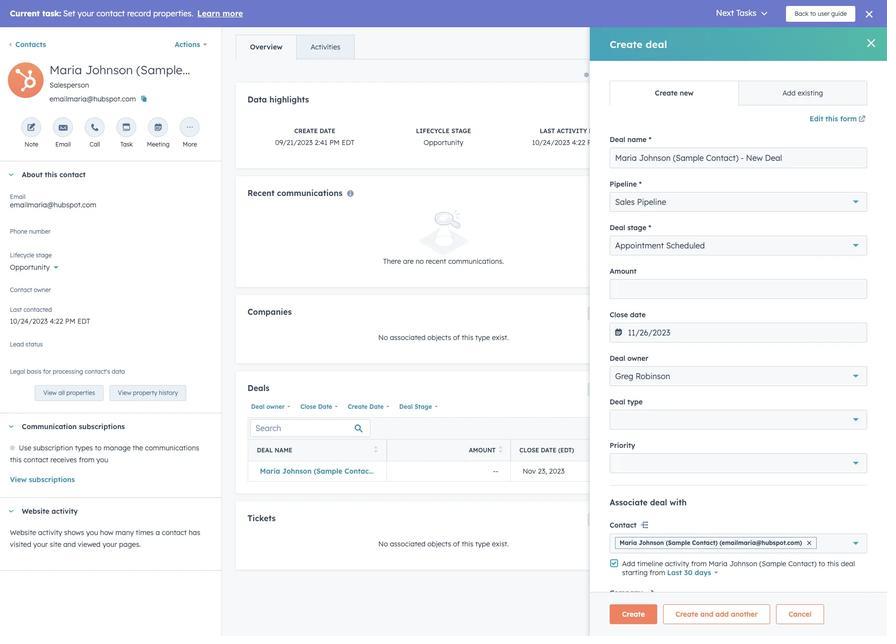 Task type: locate. For each thing, give the bounding box(es) containing it.
contact's left data
[[85, 368, 110, 376]]

edt inside create date 09/21/2023 2:41 pm edt
[[342, 138, 355, 147]]

1 horizontal spatial press to sort. image
[[499, 447, 503, 454]]

1 horizontal spatial (sample
[[314, 467, 343, 476]]

for inside use lists to segment this record for reporting, email, and automation.
[[781, 443, 790, 452]]

reporting,
[[792, 443, 824, 452]]

contact create attribution button
[[666, 315, 878, 342]]

activity
[[52, 508, 78, 517], [38, 529, 62, 538]]

the right see
[[690, 57, 701, 66]]

recent communications
[[248, 189, 343, 198]]

Search search field
[[250, 420, 371, 438]]

1 horizontal spatial create
[[348, 403, 368, 411]]

maria up the salesperson
[[50, 62, 82, 77]]

caret image
[[8, 426, 14, 429], [674, 578, 680, 581]]

owner for deal owner
[[267, 403, 285, 411]]

caret image left communication on the bottom left of page
[[8, 426, 14, 429]]

add button
[[588, 307, 621, 320], [588, 384, 621, 397], [588, 514, 621, 527]]

create date button
[[345, 401, 392, 414]]

or inside the build a library of sales resources for your team. these could include call scripts or positioning guides.
[[738, 519, 745, 528]]

1 edt from the left
[[342, 138, 355, 147]]

deal left name
[[257, 447, 273, 455]]

1 vertical spatial no associated objects of this type exist.
[[379, 540, 509, 549]]

a right build at bottom
[[694, 508, 699, 516]]

2 vertical spatial the
[[133, 444, 143, 453]]

emailmaria@hubspot.com down the salesperson
[[50, 95, 136, 104]]

1 horizontal spatial press to sort. element
[[499, 447, 503, 455]]

close up nov
[[520, 447, 540, 455]]

2 horizontal spatial a
[[862, 345, 866, 354]]

(sample inside the maria johnson (sample contact) salesperson
[[136, 62, 183, 77]]

3 press to sort. element from the left
[[622, 447, 626, 455]]

add button for deals
[[588, 384, 621, 397]]

2023 up scheduled
[[768, 150, 784, 159]]

1 vertical spatial + add button
[[858, 99, 878, 111]]

your left site
[[33, 541, 48, 550]]

1 add button from the top
[[588, 307, 621, 320]]

pm inside 'last activity date 10/24/2023 4:22 pm edt'
[[588, 138, 598, 147]]

0 vertical spatial manage link
[[850, 420, 878, 432]]

0 horizontal spatial a
[[156, 529, 160, 538]]

1 vertical spatial 23,
[[538, 467, 548, 476]]

2 + from the top
[[858, 101, 862, 110]]

deal right new at the left
[[399, 467, 415, 476]]

for up guides.
[[784, 508, 793, 516]]

memberships
[[703, 421, 749, 430], [723, 575, 770, 584]]

companies for companies (0)
[[688, 36, 727, 45]]

caret image inside workflow memberships dropdown button
[[674, 578, 680, 581]]

1 horizontal spatial lifecycle
[[416, 128, 450, 135]]

subscriptions for view subscriptions
[[29, 476, 75, 485]]

website activity
[[22, 508, 78, 517]]

no
[[10, 290, 20, 299], [379, 334, 388, 342], [379, 540, 388, 549]]

you right from
[[96, 456, 108, 465]]

press to sort. image down the create date popup button
[[374, 447, 378, 454]]

record. inside see the businesses or organizations associated with this record.
[[676, 69, 699, 78]]

1 vertical spatial manage link
[[850, 485, 878, 497]]

lifecycle inside the lifecycle stage opportunity
[[416, 128, 450, 135]]

2 horizontal spatial press to sort. element
[[622, 447, 626, 455]]

manage link for playbooks dropdown button
[[850, 485, 878, 497]]

your down "how"
[[103, 541, 117, 550]]

stage:
[[683, 162, 704, 171]]

1 vertical spatial johnson
[[282, 467, 312, 476]]

-
[[712, 138, 715, 147], [715, 138, 717, 147], [377, 467, 380, 476], [493, 467, 496, 476], [496, 467, 499, 476]]

1 vertical spatial contact's
[[85, 368, 110, 376]]

1 vertical spatial last
[[10, 306, 22, 314]]

contact down the attribute
[[676, 357, 701, 366]]

last for last contacted
[[10, 306, 22, 314]]

or down sales
[[738, 519, 745, 528]]

press to sort. image right amount
[[499, 447, 503, 454]]

contact inside use subscription types to manage the communications this contact receives from you
[[24, 456, 48, 465]]

close up search search box
[[301, 403, 316, 411]]

to right types
[[95, 444, 102, 453]]

date
[[320, 128, 336, 135], [589, 128, 605, 135], [318, 403, 333, 411], [370, 403, 384, 411], [541, 447, 557, 455]]

manage
[[104, 444, 131, 453]]

0 vertical spatial or
[[740, 57, 747, 66]]

owner up contacted
[[34, 286, 51, 294]]

contact up email emailmaria@hubspot.com
[[59, 171, 86, 179]]

1 horizontal spatial opportunity
[[424, 138, 464, 147]]

1 vertical spatial lifecycle
[[10, 252, 34, 259]]

23, inside amount: -- close date: november 23, 2023
[[757, 150, 766, 159]]

no associated objects of this type exist.
[[379, 334, 509, 342], [379, 540, 509, 549]]

date left (edt)
[[541, 447, 557, 455]]

subscriptions inside dropdown button
[[79, 423, 125, 432]]

2 pm from the left
[[588, 138, 598, 147]]

1 horizontal spatial johnson
[[282, 467, 312, 476]]

0 horizontal spatial close
[[301, 403, 316, 411]]

for
[[43, 368, 51, 376], [781, 443, 790, 452], [784, 508, 793, 516], [794, 596, 803, 605]]

0 horizontal spatial contact)
[[186, 62, 235, 77]]

caret image inside "communication subscriptions" dropdown button
[[8, 426, 14, 429]]

1 vertical spatial contact)
[[345, 467, 375, 476]]

automation.
[[676, 455, 716, 463]]

0 horizontal spatial caret image
[[8, 426, 14, 429]]

view down stage:
[[676, 184, 693, 193]]

last activity date 10/24/2023 4:22 pm edt
[[532, 128, 613, 147]]

deal down deals
[[251, 403, 265, 411]]

0 vertical spatial you
[[96, 456, 108, 465]]

create for create date
[[348, 403, 368, 411]]

create date 09/21/2023 2:41 pm edt
[[275, 128, 355, 147]]

website up visited
[[10, 529, 36, 538]]

johnson
[[85, 62, 133, 77], [282, 467, 312, 476]]

actions
[[175, 40, 200, 49]]

this inside dropdown button
[[45, 171, 57, 179]]

0 vertical spatial communications
[[277, 189, 343, 198]]

emailmaria@hubspot.com up the number on the left of page
[[10, 201, 96, 210]]

close date button
[[297, 401, 341, 414]]

23, up scheduled
[[757, 150, 766, 159]]

there
[[383, 257, 401, 266]]

use inside use lists to segment this record for reporting, email, and automation.
[[676, 443, 689, 452]]

basis
[[27, 368, 42, 376]]

stage inside popup button
[[415, 403, 432, 411]]

close date
[[301, 403, 333, 411]]

0 horizontal spatial lifecycle
[[10, 252, 34, 259]]

1 horizontal spatial close
[[520, 447, 540, 455]]

caret image inside about this contact dropdown button
[[8, 174, 14, 176]]

maria for maria johnson (sample contact) salesperson
[[50, 62, 82, 77]]

pm right 2:41
[[330, 138, 340, 147]]

owner inside popup button
[[267, 403, 285, 411]]

contact up view subscriptions button
[[24, 456, 48, 465]]

a right the when
[[862, 345, 866, 354]]

highlights
[[270, 95, 309, 105]]

2 add button from the top
[[588, 384, 621, 397]]

contact for use subscription types to manage the communications this contact receives from you
[[24, 456, 48, 465]]

activity up site
[[38, 529, 62, 538]]

1 horizontal spatial last
[[540, 128, 555, 135]]

opportunity
[[424, 138, 464, 147], [10, 263, 50, 272]]

1 vertical spatial +
[[858, 101, 862, 110]]

caret image left about
[[8, 174, 14, 176]]

maria inside the maria johnson (sample contact) salesperson
[[50, 62, 82, 77]]

to right lists
[[705, 443, 712, 452]]

0 horizontal spatial johnson
[[85, 62, 133, 77]]

1 vertical spatial or
[[738, 519, 745, 528]]

email down the email image
[[55, 141, 71, 148]]

0 vertical spatial caret image
[[8, 426, 14, 429]]

0 horizontal spatial your
[[33, 541, 48, 550]]

0 vertical spatial 2023
[[768, 150, 784, 159]]

caret image for workflow memberships
[[674, 578, 680, 581]]

2023 down (edt)
[[549, 467, 565, 476]]

0 vertical spatial subscriptions
[[79, 423, 125, 432]]

this inside use lists to segment this record for reporting, email, and automation.
[[744, 443, 756, 452]]

contact inside dropdown button
[[59, 171, 86, 179]]

companies (0) button
[[666, 27, 854, 54]]

0 horizontal spatial press to sort. element
[[374, 447, 378, 455]]

a right times
[[156, 529, 160, 538]]

and right email,
[[847, 443, 860, 452]]

0 vertical spatial memberships
[[703, 421, 749, 430]]

1 vertical spatial the
[[696, 237, 706, 246]]

attribute
[[676, 345, 705, 354]]

2 vertical spatial add button
[[588, 514, 621, 527]]

navigation
[[236, 35, 355, 59]]

types
[[75, 444, 93, 453]]

0 vertical spatial no associated objects of this type exist.
[[379, 334, 509, 342]]

maria down deal name at left bottom
[[260, 467, 280, 476]]

0 horizontal spatial 23,
[[538, 467, 548, 476]]

0 vertical spatial objects
[[428, 334, 452, 342]]

playbooks
[[688, 486, 724, 495]]

exist. for companies
[[492, 334, 509, 342]]

1 vertical spatial add button
[[588, 384, 621, 397]]

contact inside attribute contacts created to marketing activities. when a contact is created, hubspot gives credit to all that contact's interactions.
[[676, 357, 701, 366]]

2 manage link from the top
[[850, 485, 878, 497]]

contact left has
[[162, 529, 187, 538]]

23,
[[757, 150, 766, 159], [538, 467, 548, 476]]

caret image up visited
[[8, 511, 14, 513]]

1 press to sort. element from the left
[[374, 447, 378, 455]]

email down about
[[10, 193, 25, 201]]

use
[[676, 443, 689, 452], [19, 444, 31, 453], [676, 596, 689, 605]]

0 horizontal spatial last
[[10, 306, 22, 314]]

1 horizontal spatial caret image
[[674, 578, 680, 581]]

contact inside dropdown button
[[688, 324, 715, 333]]

maria
[[50, 62, 82, 77], [260, 467, 280, 476]]

2 vertical spatial no
[[379, 540, 388, 549]]

0 vertical spatial and
[[847, 443, 860, 452]]

0 horizontal spatial email
[[10, 193, 25, 201]]

0 vertical spatial close
[[683, 150, 700, 159]]

website inside website activity shows you how many times a contact has visited your site and viewed your pages.
[[10, 529, 36, 538]]

create inside create date 09/21/2023 2:41 pm edt
[[295, 128, 318, 135]]

deal right the create date popup button
[[400, 403, 413, 411]]

1 type from the top
[[476, 334, 490, 342]]

date up search search box
[[318, 403, 333, 411]]

close up stage:
[[683, 150, 700, 159]]

of for tickets
[[453, 540, 460, 549]]

0 vertical spatial with
[[833, 57, 846, 66]]

you inside website activity shows you how many times a contact has visited your site and viewed your pages.
[[86, 529, 98, 538]]

type
[[476, 334, 490, 342], [476, 540, 490, 549]]

how
[[100, 529, 114, 538]]

view up website activity at the left of the page
[[10, 476, 27, 485]]

2 caret image from the top
[[8, 511, 14, 513]]

last up 10/24/2023
[[540, 128, 555, 135]]

contact up "last contacted"
[[10, 286, 32, 294]]

create right close date popup button
[[348, 403, 368, 411]]

no for companies
[[379, 334, 388, 342]]

navigation containing overview
[[236, 35, 355, 59]]

caret image inside website activity dropdown button
[[8, 511, 14, 513]]

or right businesses
[[740, 57, 747, 66]]

0 horizontal spatial stage
[[415, 403, 432, 411]]

+ for second + add button from the bottom of the page
[[858, 36, 862, 45]]

close inside popup button
[[301, 403, 316, 411]]

caret image for website activity
[[8, 511, 14, 513]]

0 vertical spatial (sample
[[136, 62, 183, 77]]

1 vertical spatial caret image
[[674, 578, 680, 581]]

3 add button from the top
[[588, 514, 621, 527]]

scheduled
[[753, 163, 789, 172]]

overview button
[[236, 35, 297, 59]]

stage
[[452, 128, 471, 135], [415, 403, 432, 411]]

0 horizontal spatial and
[[63, 541, 76, 550]]

caret image left workflow at the right bottom
[[674, 578, 680, 581]]

lifecycle for lifecycle stage opportunity
[[416, 128, 450, 135]]

23, right nov
[[538, 467, 548, 476]]

with inside see the businesses or organizations associated with this record.
[[833, 57, 846, 66]]

contact) inside the maria johnson (sample contact) salesperson
[[186, 62, 235, 77]]

1 manage link from the top
[[850, 420, 878, 432]]

associated inside see the businesses or organizations associated with this record.
[[795, 57, 831, 66]]

1 exist. from the top
[[492, 334, 509, 342]]

view for view associated deals
[[676, 184, 693, 193]]

status
[[26, 341, 43, 348]]

close inside amount: -- close date: november 23, 2023
[[683, 150, 700, 159]]

0 vertical spatial lifecycle
[[416, 128, 450, 135]]

workflow
[[688, 575, 721, 584]]

date left the "deal stage"
[[370, 403, 384, 411]]

more image
[[186, 123, 194, 133]]

date up 2:41
[[320, 128, 336, 135]]

appointment scheduled
[[706, 163, 789, 172]]

use left the workflows
[[676, 596, 689, 605]]

1 vertical spatial activity
[[38, 529, 62, 538]]

a inside website activity shows you how many times a contact has visited your site and viewed your pages.
[[156, 529, 160, 538]]

pm inside create date 09/21/2023 2:41 pm edt
[[330, 138, 340, 147]]

contact for contact create attribution
[[688, 324, 715, 333]]

0 vertical spatial + add
[[858, 36, 878, 45]]

contact inside website activity shows you how many times a contact has visited your site and viewed your pages.
[[162, 529, 187, 538]]

press to sort. element
[[374, 447, 378, 455], [499, 447, 503, 455], [622, 447, 626, 455]]

(sample down actions
[[136, 62, 183, 77]]

subscriptions inside button
[[29, 476, 75, 485]]

view inside button
[[10, 476, 27, 485]]

+ for first + add button from the bottom of the page
[[858, 101, 862, 110]]

view associated deals
[[676, 184, 753, 193]]

visited
[[10, 541, 31, 550]]

1 vertical spatial companies
[[248, 307, 292, 317]]

you up viewed
[[86, 529, 98, 538]]

create up 09/21/2023
[[295, 128, 318, 135]]

use inside use subscription types to manage the communications this contact receives from you
[[19, 444, 31, 453]]

communications inside use subscription types to manage the communications this contact receives from you
[[145, 444, 199, 453]]

to down workflow memberships
[[725, 596, 732, 605]]

the right "track"
[[696, 237, 706, 246]]

to inside use subscription types to manage the communications this contact receives from you
[[95, 444, 102, 453]]

1 horizontal spatial and
[[847, 443, 860, 452]]

view down legal basis for processing contact's data
[[43, 390, 57, 397]]

appointment
[[706, 163, 751, 172]]

data
[[248, 95, 267, 105]]

objects for tickets
[[428, 540, 452, 549]]

contact for attribute contacts created to marketing activities. when a contact is created, hubspot gives credit to all that contact's interactions.
[[676, 357, 701, 366]]

press to sort. image
[[374, 447, 378, 454], [499, 447, 503, 454]]

create inside popup button
[[348, 403, 368, 411]]

contact) for maria johnson (sample contact) - new deal
[[345, 467, 375, 476]]

the right manage in the left of the page
[[133, 444, 143, 453]]

about
[[22, 171, 43, 179]]

all left properties
[[58, 390, 65, 397]]

contact) left new at the left
[[345, 467, 375, 476]]

1 vertical spatial and
[[63, 541, 76, 550]]

1 vertical spatial subscriptions
[[29, 476, 75, 485]]

0 horizontal spatial (sample
[[136, 62, 183, 77]]

1 vertical spatial caret image
[[8, 511, 14, 513]]

manage for list memberships dropdown button
[[850, 421, 878, 430]]

create
[[717, 324, 739, 333]]

no
[[416, 257, 424, 266]]

stage
[[36, 252, 52, 259]]

website down view subscriptions button
[[22, 508, 49, 517]]

for right the record
[[781, 443, 790, 452]]

memberships for automate
[[723, 575, 770, 584]]

1 caret image from the top
[[8, 174, 14, 176]]

search image
[[867, 10, 874, 17]]

1 vertical spatial communications
[[145, 444, 199, 453]]

0 vertical spatial exist.
[[492, 334, 509, 342]]

caret image for communication subscriptions
[[8, 426, 14, 429]]

0 horizontal spatial press to sort. image
[[374, 447, 378, 454]]

email for email
[[55, 141, 71, 148]]

exist. for tickets
[[492, 540, 509, 549]]

last left contacted
[[10, 306, 22, 314]]

the inside see the businesses or organizations associated with this record.
[[690, 57, 701, 66]]

0 vertical spatial maria
[[50, 62, 82, 77]]

0 horizontal spatial opportunity
[[10, 263, 50, 272]]

manage link for list memberships dropdown button
[[850, 420, 878, 432]]

use left 'subscription'
[[19, 444, 31, 453]]

maria for maria johnson (sample contact) - new deal
[[260, 467, 280, 476]]

stage inside the lifecycle stage opportunity
[[452, 128, 471, 135]]

all inside attribute contacts created to marketing activities. when a contact is created, hubspot gives credit to all that contact's interactions.
[[818, 357, 825, 366]]

0 horizontal spatial 2023
[[549, 467, 565, 476]]

2 horizontal spatial your
[[795, 508, 809, 516]]

1 vertical spatial + add
[[858, 101, 878, 110]]

create for create date 09/21/2023 2:41 pm edt
[[295, 128, 318, 135]]

1 + from the top
[[858, 36, 862, 45]]

caret image
[[8, 174, 14, 176], [8, 511, 14, 513]]

positioning
[[747, 519, 783, 528]]

contact) down actions popup button
[[186, 62, 235, 77]]

2 vertical spatial close
[[520, 447, 540, 455]]

the for see
[[690, 57, 701, 66]]

edt right 2:41
[[342, 138, 355, 147]]

owner down deals
[[267, 403, 285, 411]]

or inside see the businesses or organizations associated with this record.
[[740, 57, 747, 66]]

1 no associated objects of this type exist. from the top
[[379, 334, 509, 342]]

1 horizontal spatial 2023
[[768, 150, 784, 159]]

activity inside website activity shows you how many times a contact has visited your site and viewed your pages.
[[38, 529, 62, 538]]

a for website activity shows you how many times a contact has visited your site and viewed your pages.
[[156, 529, 160, 538]]

activity up shows
[[52, 508, 78, 517]]

contact
[[10, 286, 32, 294], [688, 324, 715, 333]]

type for companies
[[476, 334, 490, 342]]

1 objects from the top
[[428, 334, 452, 342]]

1 pm from the left
[[330, 138, 340, 147]]

date inside create date 09/21/2023 2:41 pm edt
[[320, 128, 336, 135]]

include
[[676, 519, 699, 528]]

companies inside dropdown button
[[688, 36, 727, 45]]

1 horizontal spatial companies
[[688, 36, 727, 45]]

website inside dropdown button
[[22, 508, 49, 517]]

create
[[295, 128, 318, 135], [348, 403, 368, 411]]

1 vertical spatial 2023
[[549, 467, 565, 476]]

task
[[120, 141, 133, 148]]

1 vertical spatial email
[[10, 193, 25, 201]]

0 vertical spatial companies
[[688, 36, 727, 45]]

1 vertical spatial objects
[[428, 540, 452, 549]]

use for lists
[[676, 443, 689, 452]]

segment
[[714, 443, 742, 452]]

0 vertical spatial contact's
[[843, 357, 872, 366]]

contacted
[[24, 306, 52, 314]]

contacts
[[707, 345, 735, 354]]

johnson inside the maria johnson (sample contact) salesperson
[[85, 62, 133, 77]]

1 press to sort. image from the left
[[374, 447, 378, 454]]

meeting
[[147, 141, 170, 148]]

contact's down the when
[[843, 357, 872, 366]]

memberships up segment on the right of page
[[703, 421, 749, 430]]

companies (0)
[[688, 36, 739, 45]]

pm right 4:22
[[588, 138, 598, 147]]

close for close date (edt)
[[520, 447, 540, 455]]

contact up the attribute
[[688, 324, 715, 333]]

your up guides.
[[795, 508, 809, 516]]

johnson down name
[[282, 467, 312, 476]]

to right 'credit'
[[809, 357, 816, 366]]

2 edt from the left
[[600, 138, 613, 147]]

1 vertical spatial exist.
[[492, 540, 509, 549]]

2 no associated objects of this type exist. from the top
[[379, 540, 509, 549]]

activity inside dropdown button
[[52, 508, 78, 517]]

a inside attribute contacts created to marketing activities. when a contact is created, hubspot gives credit to all that contact's interactions.
[[862, 345, 866, 354]]

1 manage from the top
[[850, 421, 878, 430]]

to up gives
[[764, 345, 771, 354]]

2 vertical spatial a
[[156, 529, 160, 538]]

johnson up the salesperson
[[85, 62, 133, 77]]

use left lists
[[676, 443, 689, 452]]

add inside popup button
[[857, 296, 871, 305]]

date right activity
[[589, 128, 605, 135]]

subscriptions down receives at the bottom left of the page
[[29, 476, 75, 485]]

memberships for segment
[[703, 421, 749, 430]]

november
[[721, 150, 755, 159]]

your inside the build a library of sales resources for your team. these could include call scripts or positioning guides.
[[795, 508, 809, 516]]

and down shows
[[63, 541, 76, 550]]

press to sort. image for deal name
[[374, 447, 378, 454]]

press to sort. element for name
[[374, 447, 378, 455]]

maria johnson (sample contact) - new deal
[[260, 467, 415, 476]]

credit
[[789, 357, 807, 366]]

2 manage from the top
[[850, 486, 878, 495]]

contact inside the contact owner no owner
[[10, 286, 32, 294]]

date inside popup button
[[318, 403, 333, 411]]

1 horizontal spatial all
[[818, 357, 825, 366]]

1 vertical spatial stage
[[415, 403, 432, 411]]

0 vertical spatial no
[[10, 290, 20, 299]]

a inside the build a library of sales resources for your team. these could include call scripts or positioning guides.
[[694, 508, 699, 516]]

a for attribute contacts created to marketing activities. when a contact is created, hubspot gives credit to all that contact's interactions.
[[862, 345, 866, 354]]

no owner button
[[10, 285, 212, 301]]

2 type from the top
[[476, 540, 490, 549]]

attribution
[[742, 324, 779, 333]]

last inside 'last activity date 10/24/2023 4:22 pm edt'
[[540, 128, 555, 135]]

communication subscriptions button
[[0, 414, 208, 441]]

0 horizontal spatial communications
[[145, 444, 199, 453]]

4:22
[[572, 138, 586, 147]]

2 exist. from the top
[[492, 540, 509, 549]]

1 vertical spatial no
[[379, 334, 388, 342]]

memberships up automate
[[723, 575, 770, 584]]

has
[[189, 529, 200, 538]]

lifecycle stage
[[10, 252, 52, 259]]

1 vertical spatial memberships
[[723, 575, 770, 584]]

add
[[864, 36, 878, 45], [864, 101, 878, 110], [857, 296, 871, 305], [603, 310, 615, 317], [603, 386, 615, 394], [603, 516, 615, 524], [752, 542, 763, 549]]

of for companies
[[453, 334, 460, 342]]

(sample down search search box
[[314, 467, 343, 476]]

website activity button
[[0, 499, 212, 526]]

1 horizontal spatial pm
[[588, 138, 598, 147]]

1 horizontal spatial contact)
[[345, 467, 375, 476]]

subscriptions for communication subscriptions
[[79, 423, 125, 432]]

data highlights
[[248, 95, 309, 105]]

1 horizontal spatial a
[[694, 508, 699, 516]]

0 vertical spatial opportunity
[[424, 138, 464, 147]]

press to sort. image for amount
[[499, 447, 503, 454]]

all down activities.
[[818, 357, 825, 366]]

view left property
[[118, 390, 131, 397]]

edt right 4:22
[[600, 138, 613, 147]]

1 vertical spatial close
[[301, 403, 316, 411]]

1 horizontal spatial stage
[[452, 128, 471, 135]]

list memberships button
[[666, 412, 846, 439]]

this inside use subscription types to manage the communications this contact receives from you
[[10, 456, 22, 465]]

track the customer requests associated with this record.
[[676, 237, 860, 246]]

1 horizontal spatial edt
[[600, 138, 613, 147]]

subscriptions up manage in the left of the page
[[79, 423, 125, 432]]

email inside email emailmaria@hubspot.com
[[10, 193, 25, 201]]

you inside use subscription types to manage the communications this contact receives from you
[[96, 456, 108, 465]]

2 press to sort. image from the left
[[499, 447, 503, 454]]

marketing
[[773, 345, 807, 354]]

1 horizontal spatial with
[[833, 57, 846, 66]]

date inside popup button
[[370, 403, 384, 411]]

companies
[[688, 36, 727, 45], [248, 307, 292, 317]]

edt
[[342, 138, 355, 147], [600, 138, 613, 147]]

2 objects from the top
[[428, 540, 452, 549]]

actions
[[768, 596, 792, 605]]

note
[[25, 141, 38, 148]]



Task type: describe. For each thing, give the bounding box(es) containing it.
stage for lifecycle stage opportunity
[[452, 128, 471, 135]]

no inside the contact owner no owner
[[10, 290, 20, 299]]

organizations
[[748, 57, 793, 66]]

1 + add from the top
[[858, 36, 878, 45]]

to inside use lists to segment this record for reporting, email, and automation.
[[705, 443, 712, 452]]

for right actions
[[794, 596, 803, 605]]

playbooks
[[765, 542, 793, 549]]

objects for companies
[[428, 334, 452, 342]]

communications.
[[449, 257, 504, 266]]

press to sort. image
[[622, 447, 626, 454]]

viewed
[[78, 541, 101, 550]]

contact for website activity shows you how many times a contact has visited your site and viewed your pages.
[[162, 529, 187, 538]]

resources
[[750, 508, 782, 516]]

deal owner
[[251, 403, 285, 411]]

phone
[[10, 228, 27, 235]]

scripts
[[714, 519, 736, 528]]

lifecycle for lifecycle stage
[[10, 252, 34, 259]]

nov 23, 2023
[[523, 467, 565, 476]]

number
[[29, 228, 51, 235]]

2 + add from the top
[[858, 101, 878, 110]]

contact create attribution
[[688, 324, 779, 333]]

lifecycle stage opportunity
[[416, 128, 471, 147]]

manage for playbooks dropdown button
[[850, 486, 878, 495]]

website for website activity
[[22, 508, 49, 517]]

activity for website activity shows you how many times a contact has visited your site and viewed your pages.
[[38, 529, 62, 538]]

date for create date
[[370, 403, 384, 411]]

maria johnson (sample contact) - new deal link
[[260, 467, 415, 476]]

deal for deal name
[[257, 447, 273, 455]]

the inside use subscription types to manage the communications this contact receives from you
[[133, 444, 143, 453]]

add button for companies
[[588, 307, 621, 320]]

salesperson
[[50, 81, 89, 90]]

and inside website activity shows you how many times a contact has visited your site and viewed your pages.
[[63, 541, 76, 550]]

0 vertical spatial emailmaria@hubspot.com
[[50, 95, 136, 104]]

could
[[853, 508, 870, 516]]

09/21/2023
[[275, 138, 313, 147]]

nov
[[523, 467, 536, 476]]

no associated objects of this type exist. for companies
[[379, 334, 509, 342]]

website for website activity shows you how many times a contact has visited your site and viewed your pages.
[[10, 529, 36, 538]]

created
[[737, 345, 762, 354]]

legal
[[10, 368, 25, 376]]

email image
[[59, 123, 68, 133]]

activity for website activity
[[52, 508, 78, 517]]

view property history link
[[110, 386, 187, 402]]

subscription
[[33, 444, 73, 453]]

(edt)
[[559, 447, 575, 455]]

library
[[701, 508, 721, 516]]

type for tickets
[[476, 540, 490, 549]]

legal basis for processing contact's data
[[10, 368, 125, 376]]

view for view subscriptions
[[10, 476, 27, 485]]

date for create date 09/21/2023 2:41 pm edt
[[320, 128, 336, 135]]

for right "basis"
[[43, 368, 51, 376]]

johnson for maria johnson (sample contact) salesperson
[[85, 62, 133, 77]]

workflow memberships
[[688, 575, 770, 584]]

contact for contact owner no owner
[[10, 286, 32, 294]]

view subscriptions button
[[10, 474, 75, 486]]

deal owner button
[[248, 401, 293, 414]]

edit button
[[8, 62, 44, 102]]

lead status
[[10, 341, 43, 348]]

playbooks button
[[666, 477, 846, 504]]

opportunity inside "popup button"
[[10, 263, 50, 272]]

1 vertical spatial emailmaria@hubspot.com
[[10, 201, 96, 210]]

2 + add button from the top
[[858, 99, 878, 111]]

use subscription types to manage the communications this contact receives from you
[[10, 444, 199, 465]]

meeting image
[[154, 123, 163, 133]]

use for workflows
[[676, 596, 689, 605]]

date:
[[702, 150, 719, 159]]

of inside the build a library of sales resources for your team. these could include call scripts or positioning guides.
[[723, 508, 730, 516]]

record. for track the customer requests associated with this record.
[[837, 237, 860, 246]]

new
[[382, 467, 397, 476]]

create date
[[348, 403, 384, 411]]

1 horizontal spatial communications
[[277, 189, 343, 198]]

requests
[[741, 237, 769, 246]]

no associated objects of this type exist. for tickets
[[379, 540, 509, 549]]

processing
[[53, 368, 83, 376]]

stage for deal stage
[[415, 403, 432, 411]]

add playbooks button
[[743, 538, 811, 554]]

date for close date (edt)
[[541, 447, 557, 455]]

automate
[[734, 596, 766, 605]]

task image
[[122, 123, 131, 133]]

owner up "last contacted"
[[22, 290, 41, 299]]

date for close date
[[318, 403, 333, 411]]

1 horizontal spatial your
[[103, 541, 117, 550]]

view property history
[[118, 390, 178, 397]]

2023 inside amount: -- close date: november 23, 2023
[[768, 150, 784, 159]]

view all properties link
[[35, 386, 104, 402]]

email,
[[826, 443, 846, 452]]

caret image for about this contact
[[8, 174, 14, 176]]

2 press to sort. element from the left
[[499, 447, 503, 455]]

data
[[112, 368, 125, 376]]

view subscriptions
[[10, 476, 75, 485]]

contact) for maria johnson (sample contact) salesperson
[[186, 62, 235, 77]]

interactions.
[[676, 369, 716, 378]]

see the businesses or organizations associated with this record.
[[676, 57, 860, 78]]

see
[[676, 57, 688, 66]]

Search HubSpot search field
[[748, 5, 870, 22]]

businesses
[[703, 57, 738, 66]]

0 horizontal spatial with
[[808, 237, 822, 246]]

build a library of sales resources for your team. these could include call scripts or positioning guides.
[[676, 508, 870, 528]]

view associated deals link
[[676, 183, 753, 195]]

note image
[[27, 123, 36, 133]]

date inside 'last activity date 10/24/2023 4:22 pm edt'
[[589, 128, 605, 135]]

use for subscription
[[19, 444, 31, 453]]

more
[[183, 141, 197, 148]]

1 + add button from the top
[[858, 34, 878, 46]]

2:41
[[315, 138, 328, 147]]

call
[[90, 141, 100, 148]]

record. for use workflows to automate actions for this record.
[[819, 596, 841, 605]]

view for view property history
[[118, 390, 131, 397]]

for inside the build a library of sales resources for your team. these could include call scripts or positioning guides.
[[784, 508, 793, 516]]

amount
[[469, 447, 496, 455]]

recent
[[248, 189, 275, 198]]

properties
[[66, 390, 95, 397]]

lists
[[691, 443, 703, 452]]

and inside use lists to segment this record for reporting, email, and automation.
[[847, 443, 860, 452]]

deals
[[735, 184, 753, 193]]

no for tickets
[[379, 540, 388, 549]]

use workflows to automate actions for this record.
[[676, 596, 841, 605]]

tickets
[[248, 514, 276, 524]]

the for track
[[696, 237, 706, 246]]

property
[[133, 390, 157, 397]]

view for view all properties
[[43, 390, 57, 397]]

track
[[676, 237, 694, 246]]

Last contacted text field
[[10, 312, 212, 328]]

contacts
[[15, 40, 46, 49]]

actions button
[[168, 35, 214, 55]]

press to sort. element for date
[[622, 447, 626, 455]]

close date (edt)
[[520, 447, 575, 455]]

are
[[403, 257, 414, 266]]

communication subscriptions
[[22, 423, 125, 432]]

about this contact button
[[0, 162, 212, 188]]

Phone number text field
[[10, 227, 212, 246]]

opportunity inside the lifecycle stage opportunity
[[424, 138, 464, 147]]

johnson for maria johnson (sample contact) - new deal
[[282, 467, 312, 476]]

add button
[[850, 291, 878, 311]]

owner for contact owner no owner
[[34, 286, 51, 294]]

close for close date
[[301, 403, 316, 411]]

name
[[275, 447, 293, 455]]

activities button
[[297, 35, 355, 59]]

website activity shows you how many times a contact has visited your site and viewed your pages.
[[10, 529, 200, 550]]

there are no recent communications.
[[383, 257, 504, 266]]

these
[[832, 508, 851, 516]]

lead
[[10, 341, 24, 348]]

(sample for maria johnson (sample contact) - new deal
[[314, 467, 343, 476]]

companies for companies
[[248, 307, 292, 317]]

last for last activity date 10/24/2023 4:22 pm edt
[[540, 128, 555, 135]]

email for email emailmaria@hubspot.com
[[10, 193, 25, 201]]

this inside see the businesses or organizations associated with this record.
[[848, 57, 860, 66]]

that
[[827, 357, 841, 366]]

overview
[[250, 43, 283, 52]]

pages.
[[119, 541, 141, 550]]

activity
[[557, 128, 588, 135]]

deal for deal owner
[[251, 403, 265, 411]]

1 vertical spatial all
[[58, 390, 65, 397]]

contact's inside attribute contacts created to marketing activities. when a contact is created, hubspot gives credit to all that contact's interactions.
[[843, 357, 872, 366]]

add button for tickets
[[588, 514, 621, 527]]

deal for deal stage
[[400, 403, 413, 411]]

contact owner no owner
[[10, 286, 51, 299]]

amount: -- close date: november 23, 2023
[[683, 138, 784, 159]]

edt inside 'last activity date 10/24/2023 4:22 pm edt'
[[600, 138, 613, 147]]

call image
[[90, 123, 99, 133]]

(sample for maria johnson (sample contact) salesperson
[[136, 62, 183, 77]]

deal stage
[[400, 403, 432, 411]]

receives
[[50, 456, 77, 465]]

activities
[[311, 43, 341, 52]]



Task type: vqa. For each thing, say whether or not it's contained in the screenshot.
email,
yes



